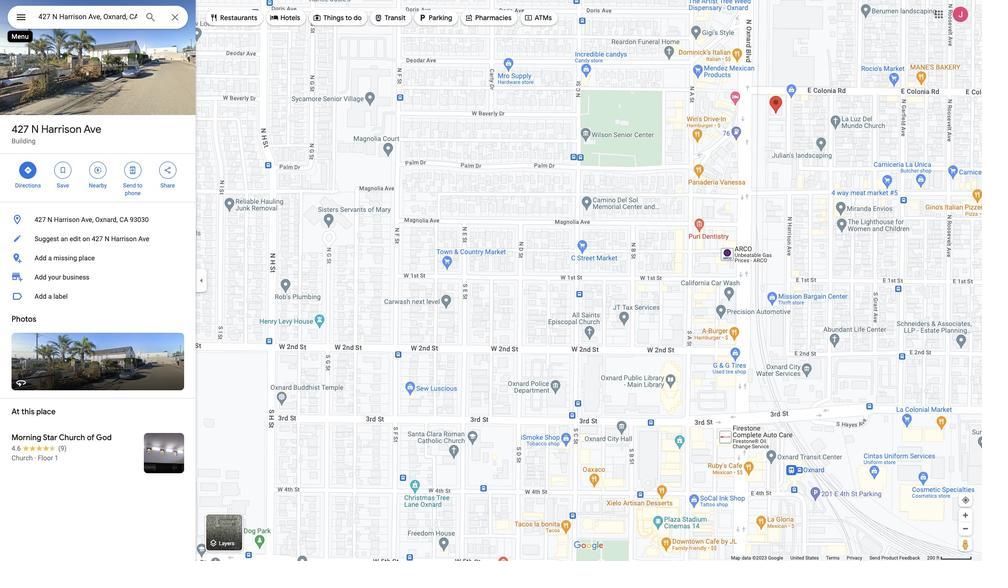 Task type: vqa. For each thing, say whether or not it's contained in the screenshot.


Task type: describe. For each thing, give the bounding box(es) containing it.
427 for ave,
[[35, 216, 46, 224]]

pharmacies
[[476, 13, 512, 22]]

add a label button
[[0, 287, 196, 306]]

on
[[83, 235, 90, 243]]

directions
[[15, 182, 41, 189]]

star
[[43, 433, 57, 443]]

1 horizontal spatial church
[[59, 433, 85, 443]]

google account: james peterson  
(james.peterson1902@gmail.com) image
[[954, 7, 969, 22]]


[[210, 12, 218, 23]]

suggest
[[35, 235, 59, 243]]

zoom in image
[[963, 512, 970, 519]]

phone
[[125, 190, 141, 197]]

add for add a missing place
[[35, 254, 47, 262]]


[[374, 12, 383, 23]]

add a label
[[35, 293, 68, 300]]

427 for ave
[[12, 123, 29, 136]]

restaurants
[[220, 13, 258, 22]]


[[525, 12, 533, 23]]

oxnard,
[[95, 216, 118, 224]]

suggest an edit on 427 n harrison ave
[[35, 235, 149, 243]]

send product feedback button
[[870, 555, 921, 562]]

©2023
[[753, 556, 768, 561]]

427 n harrison ave building
[[12, 123, 101, 145]]


[[163, 165, 172, 176]]

(9)
[[58, 445, 67, 453]]


[[419, 12, 427, 23]]

photos
[[12, 315, 36, 324]]

n inside button
[[105, 235, 110, 243]]

united states
[[791, 556, 820, 561]]

god
[[96, 433, 112, 443]]

none field inside 427 n harrison ave, oxnard, ca 93030 field
[[38, 11, 137, 23]]

google maps element
[[0, 0, 983, 562]]

place inside button
[[79, 254, 95, 262]]

floor
[[38, 454, 53, 462]]

 transit
[[374, 12, 406, 23]]

200 ft button
[[928, 556, 973, 561]]

suggest an edit on 427 n harrison ave button
[[0, 229, 196, 249]]

data
[[742, 556, 752, 561]]

 things to do
[[313, 12, 362, 23]]

missing
[[53, 254, 77, 262]]

ft
[[937, 556, 940, 561]]

united
[[791, 556, 805, 561]]

 restaurants
[[210, 12, 258, 23]]

427 n harrison ave, oxnard, ca 93030 button
[[0, 210, 196, 229]]

building
[[12, 137, 36, 145]]

add a missing place
[[35, 254, 95, 262]]

zoom out image
[[963, 526, 970, 533]]

to inside send to phone
[[137, 182, 143, 189]]

things
[[324, 13, 344, 22]]

427 inside button
[[92, 235, 103, 243]]

terms button
[[827, 555, 840, 562]]


[[59, 165, 67, 176]]

 button
[[8, 6, 35, 31]]

93030
[[130, 216, 149, 224]]

ca
[[120, 216, 128, 224]]

save
[[57, 182, 69, 189]]

atms
[[535, 13, 552, 22]]

actions for 427 n harrison ave region
[[0, 154, 196, 202]]

business
[[63, 274, 90, 281]]

product
[[882, 556, 899, 561]]

united states button
[[791, 555, 820, 562]]

add for add your business
[[35, 274, 47, 281]]

hotels
[[281, 13, 301, 22]]

show street view coverage image
[[959, 538, 973, 552]]

privacy
[[847, 556, 863, 561]]

1
[[55, 454, 59, 462]]

 hotels
[[270, 12, 301, 23]]


[[270, 12, 279, 23]]

morning star church of god
[[12, 433, 112, 443]]



Task type: locate. For each thing, give the bounding box(es) containing it.
0 vertical spatial church
[[59, 433, 85, 443]]


[[313, 12, 322, 23]]

1 vertical spatial ave
[[138, 235, 149, 243]]

add left label
[[35, 293, 47, 300]]

 search field
[[8, 6, 188, 31]]

2 horizontal spatial 427
[[92, 235, 103, 243]]

show your location image
[[962, 496, 971, 505]]

a
[[48, 254, 52, 262], [48, 293, 52, 300]]

share
[[160, 182, 175, 189]]

send for send to phone
[[123, 182, 136, 189]]

1 vertical spatial to
[[137, 182, 143, 189]]

to up phone on the top
[[137, 182, 143, 189]]

0 vertical spatial 427
[[12, 123, 29, 136]]


[[129, 165, 137, 176]]

a for label
[[48, 293, 52, 300]]

2 a from the top
[[48, 293, 52, 300]]

427 up building
[[12, 123, 29, 136]]

footer
[[732, 555, 928, 562]]

harrison inside button
[[54, 216, 80, 224]]

nearby
[[89, 182, 107, 189]]

ave,
[[81, 216, 94, 224]]

terms
[[827, 556, 840, 561]]

send to phone
[[123, 182, 143, 197]]

transit
[[385, 13, 406, 22]]

1 vertical spatial harrison
[[54, 216, 80, 224]]

4.6
[[12, 445, 21, 453]]

place down the on
[[79, 254, 95, 262]]

add a missing place button
[[0, 249, 196, 268]]

 pharmacies
[[465, 12, 512, 23]]

morning
[[12, 433, 41, 443]]

0 vertical spatial a
[[48, 254, 52, 262]]

footer containing map data ©2023 google
[[732, 555, 928, 562]]

church
[[59, 433, 85, 443], [12, 454, 33, 462]]

 atms
[[525, 12, 552, 23]]

your
[[48, 274, 61, 281]]

do
[[354, 13, 362, 22]]

to inside  things to do
[[346, 13, 352, 22]]

ave down 93030
[[138, 235, 149, 243]]

n inside '427 n harrison ave building'
[[31, 123, 39, 136]]

427 inside '427 n harrison ave building'
[[12, 123, 29, 136]]

place right this
[[36, 407, 56, 417]]

0 vertical spatial place
[[79, 254, 95, 262]]


[[15, 11, 27, 24]]

harrison
[[41, 123, 82, 136], [54, 216, 80, 224], [111, 235, 137, 243]]

send inside button
[[870, 556, 881, 561]]


[[465, 12, 474, 23]]

to left do
[[346, 13, 352, 22]]

map data ©2023 google
[[732, 556, 784, 561]]

2 vertical spatial harrison
[[111, 235, 137, 243]]

place
[[79, 254, 95, 262], [36, 407, 56, 417]]

0 horizontal spatial church
[[12, 454, 33, 462]]

427 n harrison ave, oxnard, ca 93030
[[35, 216, 149, 224]]

add your business
[[35, 274, 90, 281]]

google
[[769, 556, 784, 561]]

427 right the on
[[92, 235, 103, 243]]

n for ave
[[31, 123, 39, 136]]

0 vertical spatial ave
[[84, 123, 101, 136]]

ave inside button
[[138, 235, 149, 243]]

4.6 stars 9 reviews image
[[12, 444, 67, 454]]

0 vertical spatial to
[[346, 13, 352, 22]]

1 horizontal spatial send
[[870, 556, 881, 561]]

send for send product feedback
[[870, 556, 881, 561]]

0 horizontal spatial to
[[137, 182, 143, 189]]

1 horizontal spatial 427
[[35, 216, 46, 224]]

ave inside '427 n harrison ave building'
[[84, 123, 101, 136]]

427
[[12, 123, 29, 136], [35, 216, 46, 224], [92, 235, 103, 243]]

1 a from the top
[[48, 254, 52, 262]]

privacy button
[[847, 555, 863, 562]]

427 n harrison ave main content
[[0, 0, 196, 562]]

send
[[123, 182, 136, 189], [870, 556, 881, 561]]

1 horizontal spatial place
[[79, 254, 95, 262]]

2 vertical spatial n
[[105, 235, 110, 243]]

1 vertical spatial 427
[[35, 216, 46, 224]]

0 horizontal spatial place
[[36, 407, 56, 417]]

1 vertical spatial n
[[48, 216, 52, 224]]

add down suggest
[[35, 254, 47, 262]]

0 horizontal spatial ave
[[84, 123, 101, 136]]

427 N Harrison Ave, Oxnard, CA 93030 field
[[8, 6, 188, 29]]

1 add from the top
[[35, 254, 47, 262]]

church up (9)
[[59, 433, 85, 443]]

church down "4.6"
[[12, 454, 33, 462]]

1 vertical spatial send
[[870, 556, 881, 561]]

n down the oxnard,
[[105, 235, 110, 243]]

0 vertical spatial harrison
[[41, 123, 82, 136]]

2 vertical spatial add
[[35, 293, 47, 300]]

harrison inside '427 n harrison ave building'
[[41, 123, 82, 136]]

·
[[34, 454, 36, 462]]


[[94, 165, 102, 176]]

harrison up the 
[[41, 123, 82, 136]]

feedback
[[900, 556, 921, 561]]

send product feedback
[[870, 556, 921, 561]]

send left product
[[870, 556, 881, 561]]

of
[[87, 433, 95, 443]]

a left missing
[[48, 254, 52, 262]]

add your business link
[[0, 268, 196, 287]]

add for add a label
[[35, 293, 47, 300]]

edit
[[70, 235, 81, 243]]

2 add from the top
[[35, 274, 47, 281]]

n for ave,
[[48, 216, 52, 224]]

harrison for ave,
[[54, 216, 80, 224]]

add left your
[[35, 274, 47, 281]]

map
[[732, 556, 741, 561]]

2 vertical spatial 427
[[92, 235, 103, 243]]

harrison for ave
[[41, 123, 82, 136]]

n inside button
[[48, 216, 52, 224]]

at this place
[[12, 407, 56, 417]]

1 vertical spatial church
[[12, 454, 33, 462]]

None field
[[38, 11, 137, 23]]

0 horizontal spatial 427
[[12, 123, 29, 136]]

harrison inside button
[[111, 235, 137, 243]]

church · floor 1
[[12, 454, 59, 462]]

parking
[[429, 13, 453, 22]]

footer inside "google maps" element
[[732, 555, 928, 562]]

1 vertical spatial add
[[35, 274, 47, 281]]

1 horizontal spatial ave
[[138, 235, 149, 243]]

a left label
[[48, 293, 52, 300]]

label
[[53, 293, 68, 300]]

1 horizontal spatial n
[[48, 216, 52, 224]]

0 horizontal spatial send
[[123, 182, 136, 189]]

at
[[12, 407, 20, 417]]

3 add from the top
[[35, 293, 47, 300]]

states
[[806, 556, 820, 561]]

200 ft
[[928, 556, 940, 561]]

1 vertical spatial place
[[36, 407, 56, 417]]

n up suggest
[[48, 216, 52, 224]]

427 inside button
[[35, 216, 46, 224]]

ave up 
[[84, 123, 101, 136]]


[[24, 165, 32, 176]]

harrison down ca
[[111, 235, 137, 243]]

1 horizontal spatial to
[[346, 13, 352, 22]]

add
[[35, 254, 47, 262], [35, 274, 47, 281], [35, 293, 47, 300]]

2 horizontal spatial n
[[105, 235, 110, 243]]

0 vertical spatial n
[[31, 123, 39, 136]]

to
[[346, 13, 352, 22], [137, 182, 143, 189]]

0 vertical spatial add
[[35, 254, 47, 262]]

0 horizontal spatial n
[[31, 123, 39, 136]]

a for missing
[[48, 254, 52, 262]]

collapse side panel image
[[196, 275, 207, 286]]

ave
[[84, 123, 101, 136], [138, 235, 149, 243]]

layers
[[219, 541, 235, 547]]

0 vertical spatial send
[[123, 182, 136, 189]]

send up phone on the top
[[123, 182, 136, 189]]

an
[[61, 235, 68, 243]]

this
[[21, 407, 35, 417]]

1 vertical spatial a
[[48, 293, 52, 300]]

200
[[928, 556, 936, 561]]

 parking
[[419, 12, 453, 23]]

harrison up an
[[54, 216, 80, 224]]

send inside send to phone
[[123, 182, 136, 189]]

n up building
[[31, 123, 39, 136]]

427 up suggest
[[35, 216, 46, 224]]



